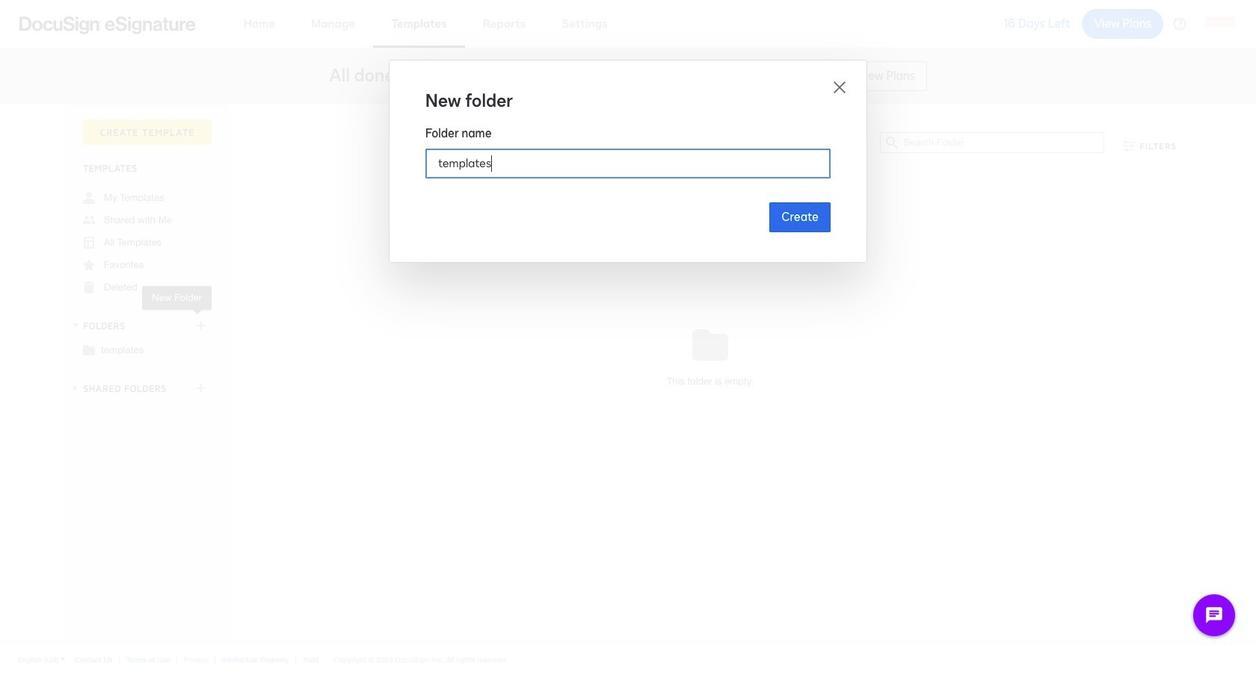 Task type: vqa. For each thing, say whether or not it's contained in the screenshot.
shared image
yes



Task type: describe. For each thing, give the bounding box(es) containing it.
Enter folder name text field
[[426, 150, 830, 178]]

shared image
[[83, 215, 95, 227]]

templates image
[[83, 237, 95, 249]]

user image
[[83, 192, 95, 204]]

Search Folder text field
[[904, 133, 1104, 153]]

more info region
[[0, 644, 1256, 676]]

folder image
[[83, 344, 95, 356]]

view folders image
[[70, 320, 82, 332]]

docusign esignature image
[[19, 16, 196, 34]]



Task type: locate. For each thing, give the bounding box(es) containing it.
trash image
[[83, 282, 95, 294]]

star filled image
[[83, 259, 95, 271]]



